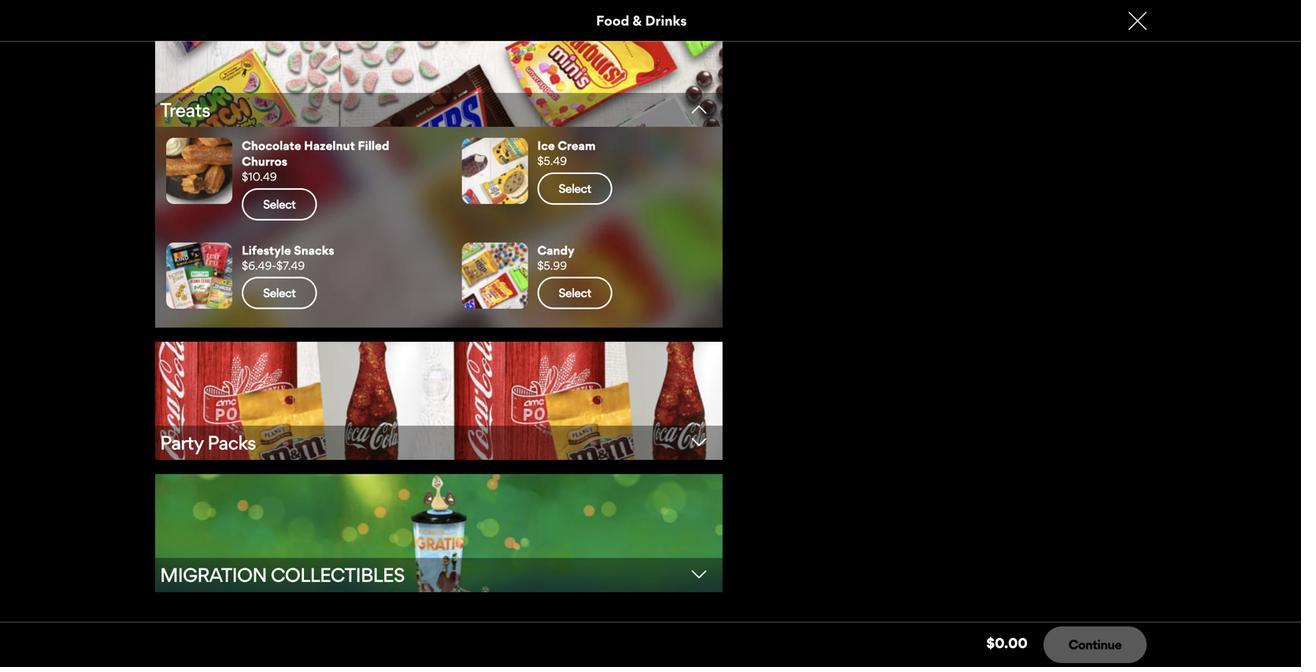 Task type: describe. For each thing, give the bounding box(es) containing it.
ice
[[538, 138, 555, 153]]

$5.49
[[538, 154, 567, 168]]

collectibles
[[271, 563, 405, 587]]

migration
[[160, 563, 267, 587]]

migration collectibles
[[160, 563, 405, 587]]

snacks
[[294, 243, 334, 257]]

$10.49
[[242, 170, 277, 184]]

$5.99
[[538, 259, 567, 272]]

click to expand this list image inside treats button
[[677, 102, 722, 117]]

lifestyle
[[242, 243, 291, 257]]

click to expand this list image for collectibles
[[677, 567, 722, 582]]

select for hazelnut
[[263, 197, 296, 211]]

candy
[[538, 243, 575, 257]]

filled
[[358, 138, 390, 153]]

click to expand this list image for packs
[[677, 435, 722, 450]]

$0.00
[[987, 635, 1028, 652]]

select button for cream
[[538, 172, 613, 205]]

party
[[160, 431, 203, 455]]

select button for snacks
[[242, 277, 317, 309]]

treats
[[160, 98, 210, 122]]

migration collectibles image image
[[155, 474, 723, 592]]

churros
[[242, 154, 288, 169]]

party packs button
[[155, 342, 723, 463]]



Task type: vqa. For each thing, say whether or not it's contained in the screenshot.
leftmost 25,
no



Task type: locate. For each thing, give the bounding box(es) containing it.
$6.49-
[[242, 259, 276, 272]]

select button
[[538, 172, 613, 205], [242, 188, 317, 220], [242, 277, 317, 309], [538, 277, 613, 309]]

select button down $5.49
[[538, 172, 613, 205]]

lifestyle snacks $6.49-$7.49
[[242, 243, 334, 272]]

select for $5.99
[[559, 285, 591, 300]]

1 click to expand this list image from the top
[[677, 102, 722, 117]]

select for snacks
[[263, 285, 296, 300]]

party packs
[[160, 431, 256, 455]]

select for cream
[[559, 181, 591, 196]]

3 click to expand this list image from the top
[[677, 567, 722, 582]]

$7.49
[[276, 259, 305, 272]]

select button down $7.49
[[242, 277, 317, 309]]

select button for hazelnut
[[242, 188, 317, 220]]

candy $5.99
[[538, 243, 575, 272]]

select down $5.49
[[559, 181, 591, 196]]

hazelnut
[[304, 138, 355, 153]]

chocolate hazelnut filled churros $10.49
[[242, 138, 390, 184]]

select button for $5.99
[[538, 277, 613, 309]]

party packs image image
[[155, 342, 723, 460]]

treats button
[[155, 9, 723, 130]]

packs
[[207, 431, 256, 455]]

2 click to expand this list image from the top
[[677, 435, 722, 450]]

cream
[[558, 138, 596, 153]]

treats image image
[[155, 9, 723, 127]]

select
[[559, 181, 591, 196], [263, 197, 296, 211], [263, 285, 296, 300], [559, 285, 591, 300]]

click to expand this list image inside "party packs" button
[[677, 435, 722, 450]]

cookie consent banner dialog
[[0, 625, 1302, 667]]

ice cream $5.49
[[538, 138, 596, 168]]

click to expand this list image
[[677, 102, 722, 117], [677, 435, 722, 450], [677, 567, 722, 582]]

select button down $5.99
[[538, 277, 613, 309]]

chocolate
[[242, 138, 301, 153]]

select down $10.49
[[263, 197, 296, 211]]

2 vertical spatial click to expand this list image
[[677, 567, 722, 582]]

select down $5.99
[[559, 285, 591, 300]]

select button down $10.49
[[242, 188, 317, 220]]

1 vertical spatial click to expand this list image
[[677, 435, 722, 450]]

click to expand this list image inside migration collectibles button
[[677, 567, 722, 582]]

0 vertical spatial click to expand this list image
[[677, 102, 722, 117]]

select down $7.49
[[263, 285, 296, 300]]

migration collectibles button
[[155, 474, 723, 595]]



